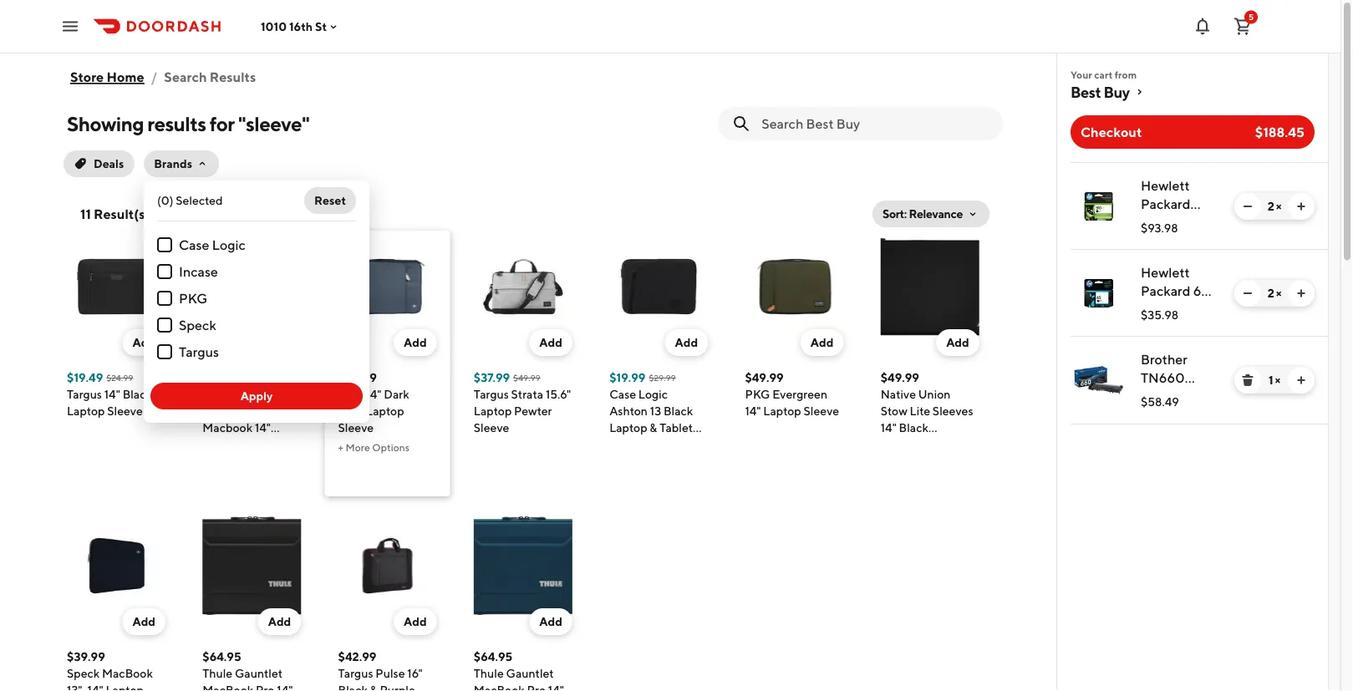Task type: locate. For each thing, give the bounding box(es) containing it.
$49.99 up strata on the left bottom of page
[[513, 373, 541, 382]]

add one to cart image
[[1295, 200, 1308, 213], [1295, 374, 1308, 387]]

add one to cart image down $188.45
[[1295, 200, 1308, 213]]

logic
[[212, 237, 246, 253], [638, 387, 668, 401]]

1 vertical spatial &
[[638, 438, 646, 451]]

0 horizontal spatial macbook
[[203, 683, 253, 691]]

2 × left add one to cart icon at the top right
[[1268, 286, 1282, 300]]

1 horizontal spatial pkg
[[338, 387, 363, 401]]

best buy link
[[1071, 82, 1315, 102]]

1 horizontal spatial macbook
[[474, 683, 525, 691]]

laptop down evergreen
[[763, 404, 801, 418]]

2 $64.95 thule gauntlet macbook pro 14 from the left
[[474, 650, 564, 691]]

deals button
[[60, 147, 137, 181], [64, 150, 134, 177]]

1 horizontal spatial gauntlet
[[506, 667, 554, 680]]

sleeve
[[107, 404, 143, 418], [203, 404, 238, 418], [804, 404, 839, 418], [338, 421, 374, 435], [474, 421, 509, 435], [648, 438, 684, 451]]

gray
[[338, 404, 364, 418]]

sort: relevance button
[[873, 201, 990, 227]]

1 horizontal spatial logic
[[638, 387, 668, 401]]

black down lite
[[899, 421, 929, 435]]

2 left add one to cart icon at the top right
[[1268, 286, 1274, 300]]

thule gauntlet macbook pro 14" black sleeve image
[[203, 517, 301, 615]]

targus down $42.99
[[338, 667, 373, 680]]

results
[[147, 112, 206, 135]]

$49.99 pkg 14" dark gray laptop sleeve + more options
[[338, 371, 410, 453]]

$39.99
[[67, 650, 105, 664]]

macbook down stow
[[881, 438, 931, 451]]

to
[[257, 404, 268, 418]]

1 vertical spatial 2 ×
[[1268, 286, 1282, 300]]

1 add one to cart image from the top
[[1295, 200, 1308, 213]]

14" inside $49.99 pkg evergreen 14" laptop sleeve
[[745, 404, 761, 418]]

black down "$24.99" on the bottom left
[[123, 387, 152, 401]]

pro
[[256, 683, 275, 691], [527, 683, 546, 691]]

Speck checkbox
[[157, 318, 172, 333]]

14" inside the $49.95 incase compact sleeve up to macbook 14" black laptop
[[255, 421, 271, 435]]

remove item from cart image
[[1241, 374, 1255, 387]]

targus inside the $19.49 $24.99 targus 14" black laptop sleeve
[[67, 387, 102, 401]]

0 horizontal spatial pkg
[[179, 290, 207, 306]]

add button
[[122, 329, 166, 356], [122, 329, 166, 356], [394, 329, 437, 356], [394, 329, 437, 356], [529, 329, 572, 356], [529, 329, 572, 356], [665, 329, 708, 356], [665, 329, 708, 356], [801, 329, 844, 356], [801, 329, 844, 356], [936, 329, 979, 356], [936, 329, 979, 356], [122, 609, 166, 635], [122, 609, 166, 635], [258, 609, 301, 635], [258, 609, 301, 635], [394, 609, 437, 635], [394, 609, 437, 635], [529, 609, 572, 635], [529, 609, 572, 635]]

best
[[1071, 83, 1101, 101]]

cart
[[1094, 69, 1113, 80]]

sleeve down gray
[[338, 421, 374, 435]]

targus down $37.99
[[474, 387, 509, 401]]

black up the tablet
[[664, 404, 693, 418]]

1 horizontal spatial thule
[[474, 667, 504, 680]]

laptop inside the $19.49 $24.99 targus 14" black laptop sleeve
[[67, 404, 105, 418]]

add
[[132, 336, 155, 349], [404, 336, 427, 349], [539, 336, 562, 349], [675, 336, 698, 349], [811, 336, 834, 349], [946, 336, 969, 349], [132, 615, 155, 629], [268, 615, 291, 629], [404, 615, 427, 629], [539, 615, 562, 629]]

Search Best Buy search field
[[762, 115, 990, 133]]

1 macbook from the left
[[203, 683, 253, 691]]

2 vertical spatial ×
[[1275, 373, 1281, 387]]

$49.99 for union
[[881, 371, 919, 384]]

2 ×
[[1268, 199, 1282, 213], [1268, 286, 1282, 300]]

laptop
[[67, 404, 105, 418], [366, 404, 404, 418], [474, 404, 512, 418], [763, 404, 801, 418], [609, 421, 647, 435], [234, 438, 272, 451]]

0 horizontal spatial &
[[370, 683, 377, 691]]

incase down $49.95
[[203, 387, 237, 401]]

1 vertical spatial ×
[[1276, 286, 1282, 300]]

0 horizontal spatial logic
[[212, 237, 246, 253]]

2 2 from the top
[[1268, 286, 1274, 300]]

$19.99
[[609, 371, 646, 384]]

1 gauntlet from the left
[[235, 667, 283, 680]]

pkg left evergreen
[[745, 387, 770, 401]]

$49.99 up gray
[[338, 371, 377, 384]]

2 $64.95 from the left
[[474, 650, 513, 664]]

macbook for thule gauntlet macbook pro 14" blue sleeve image
[[474, 683, 525, 691]]

pro for thule gauntlet macbook pro 14" black sleeve image
[[256, 683, 275, 691]]

5
[[1249, 12, 1254, 22]]

add for "targus 14" black laptop sleeve" image on the top left of the page
[[132, 336, 155, 349]]

$49.99 native union stow lite sleeves 14" black macbook cover
[[881, 371, 973, 451]]

hewlett packard high-yield 910xl black ink cartridge image
[[1074, 181, 1124, 232]]

0 vertical spatial macbook
[[203, 421, 253, 435]]

2 2 × from the top
[[1268, 286, 1282, 300]]

16"
[[407, 667, 423, 680]]

logic up 13
[[638, 387, 668, 401]]

macbook
[[203, 421, 253, 435], [881, 438, 931, 451]]

$49.99 inside $49.99 pkg evergreen 14" laptop sleeve
[[745, 371, 784, 384]]

sleeve inside $49.99 pkg 14" dark gray laptop sleeve + more options
[[338, 421, 374, 435]]

case down the ashton
[[609, 438, 636, 451]]

1 horizontal spatial $64.95 thule gauntlet macbook pro 14
[[474, 650, 564, 691]]

selected
[[176, 194, 223, 207]]

laptop inside $49.99 pkg 14" dark gray laptop sleeve + more options
[[366, 404, 404, 418]]

remove one from cart image for $35.98
[[1241, 287, 1255, 300]]

black down "apply" button
[[203, 438, 232, 451]]

thule gauntlet macbook pro 14" blue sleeve image
[[474, 517, 572, 615]]

1 horizontal spatial macbook
[[881, 438, 931, 451]]

2 × for $35.98
[[1268, 286, 1282, 300]]

$64.95 thule gauntlet macbook pro 14
[[203, 650, 293, 691], [474, 650, 564, 691]]

0 horizontal spatial pro
[[256, 683, 275, 691]]

$49.99 up native
[[881, 371, 919, 384]]

(0) selected
[[157, 194, 223, 207]]

add one to cart image for 1 ×
[[1295, 374, 1308, 387]]

incase
[[179, 264, 218, 280], [203, 387, 237, 401]]

black
[[123, 387, 152, 401], [664, 404, 693, 418], [899, 421, 929, 435], [203, 438, 232, 451], [338, 683, 368, 691]]

pkg up gray
[[338, 387, 363, 401]]

$49.99 for evergreen
[[745, 371, 784, 384]]

laptop down $37.99
[[474, 404, 512, 418]]

5 items, open order cart image
[[1233, 16, 1253, 36]]

× right the 1 on the right of page
[[1275, 373, 1281, 387]]

$19.49 $24.99 targus 14" black laptop sleeve
[[67, 371, 152, 418]]

$49.99 inside "$49.99 native union stow lite sleeves 14" black macbook cover"
[[881, 371, 919, 384]]

1 $64.95 from the left
[[203, 650, 241, 664]]

sleeve down the tablet
[[648, 438, 684, 451]]

0 vertical spatial logic
[[212, 237, 246, 253]]

sleeve inside $19.99 $29.99 case logic ashton 13 black laptop & tablet case & sleeve
[[648, 438, 684, 451]]

$49.99 up evergreen
[[745, 371, 784, 384]]

store home link
[[70, 60, 144, 94]]

black down $42.99
[[338, 683, 368, 691]]

sleeve inside $49.99 pkg evergreen 14" laptop sleeve
[[804, 404, 839, 418]]

targus down $19.49
[[67, 387, 102, 401]]

$49.99 inside $49.99 pkg 14" dark gray laptop sleeve + more options
[[338, 371, 377, 384]]

relevance
[[909, 207, 963, 221]]

× down $188.45
[[1276, 199, 1282, 213]]

2 macbook from the left
[[474, 683, 525, 691]]

search
[[164, 69, 207, 85]]

laptop inside $37.99 $49.99 targus strata 15.6" laptop pewter sleeve
[[474, 404, 512, 418]]

2 down $188.45
[[1268, 199, 1274, 213]]

$64.95 thule gauntlet macbook pro 14 for thule gauntlet macbook pro 14" black sleeve image
[[203, 650, 293, 691]]

laptop down up
[[234, 438, 272, 451]]

1 horizontal spatial pro
[[527, 683, 546, 691]]

0 horizontal spatial thule
[[203, 667, 233, 680]]

speck
[[179, 317, 216, 333]]

thule
[[203, 667, 233, 680], [474, 667, 504, 680]]

1 2 from the top
[[1268, 199, 1274, 213]]

$49.99 for 14"
[[338, 371, 377, 384]]

0 vertical spatial case
[[179, 237, 209, 253]]

1 $64.95 thule gauntlet macbook pro 14 from the left
[[203, 650, 293, 691]]

deals
[[94, 157, 124, 171]]

sleeve down "$24.99" on the bottom left
[[107, 404, 143, 418]]

laptop inside $49.99 pkg evergreen 14" laptop sleeve
[[763, 404, 801, 418]]

remove one from cart image for $93.98
[[1241, 200, 1255, 213]]

& down the ashton
[[638, 438, 646, 451]]

1 remove one from cart image from the top
[[1241, 200, 1255, 213]]

sleeve inside $37.99 $49.99 targus strata 15.6" laptop pewter sleeve
[[474, 421, 509, 435]]

× left add one to cart icon at the top right
[[1276, 286, 1282, 300]]

macbook for thule gauntlet macbook pro 14" black sleeve image
[[203, 683, 253, 691]]

1 vertical spatial incase
[[203, 387, 237, 401]]

0 horizontal spatial gauntlet
[[235, 667, 283, 680]]

thule for thule gauntlet macbook pro 14" black sleeve image
[[203, 667, 233, 680]]

macbook
[[203, 683, 253, 691], [474, 683, 525, 691]]

×
[[1276, 199, 1282, 213], [1276, 286, 1282, 300], [1275, 373, 1281, 387]]

1 thule from the left
[[203, 667, 233, 680]]

$64.95 for thule gauntlet macbook pro 14" blue sleeve image
[[474, 650, 513, 664]]

1 vertical spatial remove one from cart image
[[1241, 287, 1255, 300]]

sleeve inside the $49.95 incase compact sleeve up to macbook 14" black laptop
[[203, 404, 238, 418]]

× for $93.98
[[1276, 199, 1282, 213]]

&
[[650, 421, 657, 435], [638, 438, 646, 451], [370, 683, 377, 691]]

1 ×
[[1269, 373, 1281, 387]]

$188.45
[[1255, 124, 1305, 140]]

0 vertical spatial 2
[[1268, 199, 1274, 213]]

pkg up 'speck'
[[179, 290, 207, 306]]

$58.49
[[1141, 395, 1179, 409]]

pkg inside $49.99 pkg 14" dark gray laptop sleeve + more options
[[338, 387, 363, 401]]

laptop down the ashton
[[609, 421, 647, 435]]

laptop down $19.49
[[67, 404, 105, 418]]

& down 13
[[650, 421, 657, 435]]

$42.99 targus pulse 16" black & purpl
[[338, 650, 423, 691]]

checkout
[[1081, 124, 1142, 140]]

add one to cart image right 1 ×
[[1295, 374, 1308, 387]]

sleeve left up
[[203, 404, 238, 418]]

0 vertical spatial add one to cart image
[[1295, 200, 1308, 213]]

& down pulse
[[370, 683, 377, 691]]

macbook inside the $49.95 incase compact sleeve up to macbook 14" black laptop
[[203, 421, 253, 435]]

pkg
[[179, 290, 207, 306], [338, 387, 363, 401], [745, 387, 770, 401]]

2 × down $188.45
[[1268, 199, 1282, 213]]

$49.99
[[338, 371, 377, 384], [745, 371, 784, 384], [881, 371, 919, 384], [513, 373, 541, 382]]

2 horizontal spatial &
[[650, 421, 657, 435]]

0 vertical spatial ×
[[1276, 199, 1282, 213]]

case down $19.99
[[609, 387, 636, 401]]

1 vertical spatial add one to cart image
[[1295, 374, 1308, 387]]

$64.95 for thule gauntlet macbook pro 14" black sleeve image
[[203, 650, 241, 664]]

0 vertical spatial remove one from cart image
[[1241, 200, 1255, 213]]

sleeve down evergreen
[[804, 404, 839, 418]]

tablet
[[660, 421, 693, 435]]

st
[[315, 19, 327, 33]]

0 horizontal spatial macbook
[[203, 421, 253, 435]]

black inside $19.99 $29.99 case logic ashton 13 black laptop & tablet case & sleeve
[[664, 404, 693, 418]]

targus
[[179, 344, 219, 360], [67, 387, 102, 401], [474, 387, 509, 401], [338, 667, 373, 680]]

(0)
[[157, 194, 173, 207]]

macbook down up
[[203, 421, 253, 435]]

1 2 × from the top
[[1268, 199, 1282, 213]]

pulse
[[376, 667, 405, 680]]

native
[[881, 387, 916, 401]]

logic inside $19.99 $29.99 case logic ashton 13 black laptop & tablet case & sleeve
[[638, 387, 668, 401]]

store home / search results
[[70, 69, 256, 85]]

open menu image
[[60, 16, 80, 36]]

macbook inside "$49.99 native union stow lite sleeves 14" black macbook cover"
[[881, 438, 931, 451]]

0 vertical spatial &
[[650, 421, 657, 435]]

case right case logic 'checkbox'
[[179, 237, 209, 253]]

laptop down dark
[[366, 404, 404, 418]]

2 remove one from cart image from the top
[[1241, 287, 1255, 300]]

pkg inside $49.99 pkg evergreen 14" laptop sleeve
[[745, 387, 770, 401]]

1 vertical spatial logic
[[638, 387, 668, 401]]

1 vertical spatial macbook
[[881, 438, 931, 451]]

remove one from cart image
[[1241, 200, 1255, 213], [1241, 287, 1255, 300]]

14"
[[104, 387, 120, 401], [366, 387, 382, 401], [745, 404, 761, 418], [255, 421, 271, 435], [881, 421, 897, 435]]

1010 16th st button
[[261, 19, 340, 33]]

2 vertical spatial &
[[370, 683, 377, 691]]

2 pro from the left
[[527, 683, 546, 691]]

2 thule from the left
[[474, 667, 504, 680]]

2 horizontal spatial pkg
[[745, 387, 770, 401]]

1 pro from the left
[[256, 683, 275, 691]]

showing results for "sleeve"
[[67, 112, 310, 135]]

0 vertical spatial 2 ×
[[1268, 199, 1282, 213]]

1 horizontal spatial $64.95
[[474, 650, 513, 664]]

2 gauntlet from the left
[[506, 667, 554, 680]]

case logic
[[179, 237, 246, 253]]

gauntlet for thule gauntlet macbook pro 14" black sleeve image
[[235, 667, 283, 680]]

incase down case logic
[[179, 264, 218, 280]]

2 add one to cart image from the top
[[1295, 374, 1308, 387]]

list
[[1057, 162, 1328, 425]]

add for the targus strata 15.6" laptop pewter sleeve image
[[539, 336, 562, 349]]

Incase checkbox
[[157, 264, 172, 279]]

$24.99
[[106, 373, 133, 382]]

0 horizontal spatial $64.95 thule gauntlet macbook pro 14
[[203, 650, 293, 691]]

incase inside the $49.95 incase compact sleeve up to macbook 14" black laptop
[[203, 387, 237, 401]]

× for $58.49
[[1275, 373, 1281, 387]]

logic down the selected
[[212, 237, 246, 253]]

brother tn660 high-yield black toner cartridge image
[[1074, 355, 1124, 405]]

& inside $42.99 targus pulse 16" black & purpl
[[370, 683, 377, 691]]

1 vertical spatial 2
[[1268, 286, 1274, 300]]

0 horizontal spatial $64.95
[[203, 650, 241, 664]]

options
[[372, 441, 410, 453]]

sleeve down $37.99
[[474, 421, 509, 435]]

5 button
[[1226, 10, 1260, 43]]



Task type: vqa. For each thing, say whether or not it's contained in the screenshot.
PKG 14" Dark Gray Laptop Sleeve 'image'
yes



Task type: describe. For each thing, give the bounding box(es) containing it.
reset
[[314, 194, 346, 207]]

add for thule gauntlet macbook pro 14" blue sleeve image
[[539, 615, 562, 629]]

pkg for $49.99 pkg evergreen 14" laptop sleeve
[[745, 387, 770, 401]]

14" inside "$49.99 native union stow lite sleeves 14" black macbook cover"
[[881, 421, 897, 435]]

thule for thule gauntlet macbook pro 14" blue sleeve image
[[474, 667, 504, 680]]

sort: relevance
[[883, 207, 963, 221]]

14" inside the $19.49 $24.99 targus 14" black laptop sleeve
[[104, 387, 120, 401]]

0 vertical spatial incase
[[179, 264, 218, 280]]

$64.95 thule gauntlet macbook pro 14 for thule gauntlet macbook pro 14" blue sleeve image
[[474, 650, 564, 691]]

pewter
[[514, 404, 552, 418]]

list containing 2 ×
[[1057, 162, 1328, 425]]

16th
[[289, 19, 313, 33]]

gauntlet for thule gauntlet macbook pro 14" blue sleeve image
[[506, 667, 554, 680]]

Targus checkbox
[[157, 344, 172, 359]]

PKG checkbox
[[157, 291, 172, 306]]

store
[[70, 69, 104, 85]]

stow
[[881, 404, 908, 418]]

$19.99 $29.99 case logic ashton 13 black laptop & tablet case & sleeve
[[609, 371, 693, 451]]

add one to cart image for 2 ×
[[1295, 200, 1308, 213]]

black inside the $19.49 $24.99 targus 14" black laptop sleeve
[[123, 387, 152, 401]]

black inside $42.99 targus pulse 16" black & purpl
[[338, 683, 368, 691]]

sleeves
[[933, 404, 973, 418]]

up
[[240, 404, 254, 418]]

$49.99 inside $37.99 $49.99 targus strata 15.6" laptop pewter sleeve
[[513, 373, 541, 382]]

$49.95 incase compact sleeve up to macbook 14" black laptop
[[203, 371, 289, 451]]

pkg evergreen 14" laptop sleeve image
[[745, 237, 844, 336]]

notification bell image
[[1193, 16, 1213, 36]]

cover
[[933, 438, 965, 451]]

$93.98
[[1141, 221, 1178, 235]]

apply button
[[150, 383, 363, 410]]

2 for $93.98
[[1268, 199, 1274, 213]]

dark
[[384, 387, 409, 401]]

$49.99 pkg evergreen 14" laptop sleeve
[[745, 371, 839, 418]]

brands button
[[144, 150, 219, 177]]

best buy
[[1071, 83, 1130, 101]]

targus 14" black laptop sleeve image
[[67, 237, 166, 336]]

add one to cart image
[[1295, 287, 1308, 300]]

× for $35.98
[[1276, 286, 1282, 300]]

14" inside $49.99 pkg 14" dark gray laptop sleeve + more options
[[366, 387, 382, 401]]

native union stow lite sleeves 14" black macbook cover image
[[881, 237, 979, 336]]

pkg 14" dark gray laptop sleeve image
[[338, 237, 437, 336]]

buy
[[1104, 83, 1130, 101]]

targus down 'speck'
[[179, 344, 219, 360]]

add for targus pulse 16" black & purple laptop sleeve image
[[404, 615, 427, 629]]

/
[[151, 69, 157, 85]]

your
[[1071, 69, 1092, 80]]

add for pkg 14" dark gray laptop sleeve image at the left top of the page
[[404, 336, 427, 349]]

1 vertical spatial case
[[609, 387, 636, 401]]

pkg for $49.99 pkg 14" dark gray laptop sleeve + more options
[[338, 387, 363, 401]]

targus inside $37.99 $49.99 targus strata 15.6" laptop pewter sleeve
[[474, 387, 509, 401]]

add for native union stow lite sleeves 14" black macbook cover image
[[946, 336, 969, 349]]

add for case logic ashton 13 black laptop & tablet case & sleeve image
[[675, 336, 698, 349]]

brands
[[154, 157, 192, 171]]

add for speck macbook 13"-14" laptop transfer pro pocket protective universal coastal blue & white sleeve image on the bottom left of page
[[132, 615, 155, 629]]

black inside the $49.95 incase compact sleeve up to macbook 14" black laptop
[[203, 438, 232, 451]]

laptop inside $19.99 $29.99 case logic ashton 13 black laptop & tablet case & sleeve
[[609, 421, 647, 435]]

sort:
[[883, 207, 907, 221]]

$29.99
[[649, 373, 676, 382]]

2 vertical spatial case
[[609, 438, 636, 451]]

15.6"
[[546, 387, 571, 401]]

black inside "$49.99 native union stow lite sleeves 14" black macbook cover"
[[899, 421, 929, 435]]

result(s)
[[94, 206, 150, 222]]

1010 16th st
[[261, 19, 327, 33]]

1010
[[261, 19, 287, 33]]

targus inside $42.99 targus pulse 16" black & purpl
[[338, 667, 373, 680]]

results
[[210, 69, 256, 85]]

2 × for $93.98
[[1268, 199, 1282, 213]]

"sleeve"
[[238, 112, 310, 135]]

$37.99
[[474, 371, 510, 384]]

$37.99 $49.99 targus strata 15.6" laptop pewter sleeve
[[474, 371, 571, 435]]

more
[[346, 441, 370, 453]]

+
[[338, 441, 344, 453]]

from
[[1115, 69, 1137, 80]]

11
[[80, 206, 91, 222]]

1
[[1269, 373, 1273, 387]]

showing
[[67, 112, 144, 135]]

$35.98
[[1141, 308, 1179, 322]]

laptop inside the $49.95 incase compact sleeve up to macbook 14" black laptop
[[234, 438, 272, 451]]

13
[[650, 404, 661, 418]]

union
[[918, 387, 951, 401]]

add for thule gauntlet macbook pro 14" black sleeve image
[[268, 615, 291, 629]]

1 horizontal spatial &
[[638, 438, 646, 451]]

pro for thule gauntlet macbook pro 14" blue sleeve image
[[527, 683, 546, 691]]

$49.95
[[203, 371, 241, 384]]

for
[[210, 112, 234, 135]]

reset button
[[304, 187, 356, 214]]

lite
[[910, 404, 930, 418]]

your cart from
[[1071, 69, 1137, 80]]

evergreen
[[772, 387, 828, 401]]

Case Logic checkbox
[[157, 237, 172, 252]]

targus pulse 16" black & purple laptop sleeve image
[[338, 517, 437, 615]]

speck macbook 13"-14" laptop transfer pro pocket protective universal coastal blue & white sleeve image
[[67, 517, 166, 615]]

2 for $35.98
[[1268, 286, 1274, 300]]

strata
[[511, 387, 543, 401]]

11 result(s)
[[80, 206, 150, 222]]

targus strata 15.6" laptop pewter sleeve image
[[474, 237, 572, 336]]

compact
[[239, 387, 289, 401]]

home
[[107, 69, 144, 85]]

ashton
[[609, 404, 648, 418]]

add for the pkg evergreen 14" laptop sleeve image
[[811, 336, 834, 349]]

apply
[[240, 389, 273, 403]]

case logic ashton 13 black laptop & tablet case & sleeve image
[[609, 237, 708, 336]]

$42.99
[[338, 650, 376, 664]]

$19.49
[[67, 371, 103, 384]]

sleeve inside the $19.49 $24.99 targus 14" black laptop sleeve
[[107, 404, 143, 418]]

hewlett packard 65 standard capacity black ink cartridge image
[[1074, 268, 1124, 318]]



